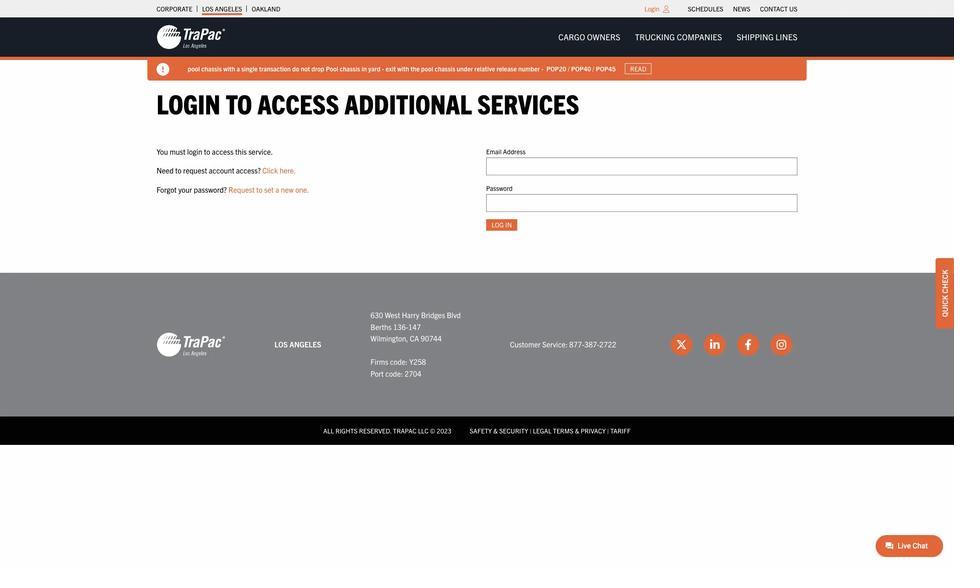 Task type: vqa. For each thing, say whether or not it's contained in the screenshot.
"data."
no



Task type: locate. For each thing, give the bounding box(es) containing it.
/ left pop45
[[592, 64, 594, 73]]

oakland link
[[252, 2, 280, 15]]

1 horizontal spatial los angeles
[[274, 340, 321, 349]]

a left "single" at left
[[237, 64, 240, 73]]

forgot your password? request to set a new one.
[[157, 185, 309, 194]]

west
[[385, 310, 400, 320]]

to down "single" at left
[[226, 87, 252, 120]]

0 horizontal spatial chassis
[[201, 64, 222, 73]]

to left set
[[256, 185, 263, 194]]

address
[[503, 147, 526, 155]]

privacy
[[581, 426, 606, 435]]

| left legal
[[530, 426, 531, 435]]

3 chassis from the left
[[435, 64, 455, 73]]

schedules link
[[688, 2, 723, 15]]

footer
[[0, 273, 954, 445]]

/ left pop40
[[568, 64, 570, 73]]

1 horizontal spatial /
[[592, 64, 594, 73]]

©
[[430, 426, 435, 435]]

None submit
[[486, 219, 517, 231]]

1 horizontal spatial login
[[644, 5, 659, 13]]

in
[[362, 64, 367, 73]]

1 vertical spatial angeles
[[289, 340, 321, 349]]

a inside main content
[[275, 185, 279, 194]]

request
[[183, 166, 207, 175]]

los angeles image
[[157, 24, 225, 50], [157, 332, 225, 357]]

must
[[170, 147, 185, 156]]

1 horizontal spatial -
[[541, 64, 543, 73]]

shipping lines link
[[729, 28, 805, 46]]

with
[[223, 64, 235, 73], [397, 64, 409, 73]]

chassis left 'in'
[[340, 64, 360, 73]]

136-
[[393, 322, 408, 331]]

630
[[371, 310, 383, 320]]

147
[[408, 322, 421, 331]]

630 west harry bridges blvd berths 136-147 wilmington, ca 90744
[[371, 310, 461, 343]]

login for login to access additional services
[[157, 87, 220, 120]]

0 horizontal spatial &
[[493, 426, 498, 435]]

contact us
[[760, 5, 797, 13]]

login
[[644, 5, 659, 13], [157, 87, 220, 120]]

los
[[202, 5, 213, 13], [274, 340, 288, 349]]

2 with from the left
[[397, 64, 409, 73]]

code: right port
[[385, 369, 403, 378]]

1 vertical spatial login
[[157, 87, 220, 120]]

footer containing 630 west harry bridges blvd
[[0, 273, 954, 445]]

check
[[940, 269, 949, 293]]

banner
[[0, 17, 954, 81]]

additional
[[345, 87, 472, 120]]

0 horizontal spatial angeles
[[215, 5, 242, 13]]

0 horizontal spatial pool
[[188, 64, 200, 73]]

email address
[[486, 147, 526, 155]]

trucking
[[635, 32, 675, 42]]

login left light image
[[644, 5, 659, 13]]

login down the solid image
[[157, 87, 220, 120]]

1 horizontal spatial with
[[397, 64, 409, 73]]

/
[[568, 64, 570, 73], [592, 64, 594, 73]]

need to request account access? click here.
[[157, 166, 296, 175]]

0 vertical spatial los angeles image
[[157, 24, 225, 50]]

pool
[[188, 64, 200, 73], [421, 64, 433, 73]]

2 chassis from the left
[[340, 64, 360, 73]]

| left the tariff link
[[607, 426, 609, 435]]

customer
[[510, 340, 541, 349]]

companies
[[677, 32, 722, 42]]

los angeles
[[202, 5, 242, 13], [274, 340, 321, 349]]

0 horizontal spatial -
[[382, 64, 384, 73]]

wilmington,
[[371, 334, 408, 343]]

2 | from the left
[[607, 426, 609, 435]]

legal terms & privacy link
[[533, 426, 606, 435]]

access
[[212, 147, 234, 156]]

2 & from the left
[[575, 426, 579, 435]]

1 horizontal spatial los
[[274, 340, 288, 349]]

pool right the solid image
[[188, 64, 200, 73]]

forgot
[[157, 185, 177, 194]]

877-
[[569, 340, 584, 349]]

1 horizontal spatial &
[[575, 426, 579, 435]]

with left "single" at left
[[223, 64, 235, 73]]

bridges
[[421, 310, 445, 320]]

need
[[157, 166, 174, 175]]

0 horizontal spatial |
[[530, 426, 531, 435]]

y258
[[409, 357, 426, 366]]

1 horizontal spatial chassis
[[340, 64, 360, 73]]

to right login
[[204, 147, 210, 156]]

&
[[493, 426, 498, 435], [575, 426, 579, 435]]

0 horizontal spatial /
[[568, 64, 570, 73]]

lines
[[776, 32, 797, 42]]

one.
[[295, 185, 309, 194]]

1 vertical spatial code:
[[385, 369, 403, 378]]

pool
[[326, 64, 338, 73]]

- right number
[[541, 64, 543, 73]]

menu bar containing schedules
[[683, 2, 802, 15]]

1 horizontal spatial a
[[275, 185, 279, 194]]

news link
[[733, 2, 750, 15]]

code: up 2704
[[390, 357, 408, 366]]

chassis left under
[[435, 64, 455, 73]]

& right terms on the bottom right
[[575, 426, 579, 435]]

banner containing cargo owners
[[0, 17, 954, 81]]

cargo owners link
[[551, 28, 628, 46]]

read link
[[625, 63, 652, 74]]

menu bar
[[683, 2, 802, 15], [551, 28, 805, 46]]

0 horizontal spatial with
[[223, 64, 235, 73]]

2 - from the left
[[541, 64, 543, 73]]

legal
[[533, 426, 551, 435]]

0 vertical spatial angeles
[[215, 5, 242, 13]]

do
[[292, 64, 299, 73]]

Password password field
[[486, 194, 797, 212]]

a right set
[[275, 185, 279, 194]]

release
[[497, 64, 517, 73]]

safety & security link
[[470, 426, 528, 435]]

account
[[209, 166, 234, 175]]

rights
[[335, 426, 358, 435]]

0 vertical spatial login
[[644, 5, 659, 13]]

owners
[[587, 32, 620, 42]]

- left exit on the left of the page
[[382, 64, 384, 73]]

with left the in the left of the page
[[397, 64, 409, 73]]

1 los angeles image from the top
[[157, 24, 225, 50]]

click here. link
[[262, 166, 296, 175]]

cargo
[[558, 32, 585, 42]]

1 horizontal spatial pool
[[421, 64, 433, 73]]

menu bar up shipping
[[683, 2, 802, 15]]

0 horizontal spatial los angeles
[[202, 5, 242, 13]]

1 / from the left
[[568, 64, 570, 73]]

1 horizontal spatial |
[[607, 426, 609, 435]]

you must login to access this service.
[[157, 147, 273, 156]]

chassis left "single" at left
[[201, 64, 222, 73]]

0 vertical spatial los angeles
[[202, 5, 242, 13]]

1 vertical spatial menu bar
[[551, 28, 805, 46]]

2722
[[599, 340, 616, 349]]

ca
[[410, 334, 419, 343]]

solid image
[[157, 63, 169, 76]]

firms
[[371, 357, 388, 366]]

pop40
[[571, 64, 591, 73]]

contact
[[760, 5, 788, 13]]

pool right the in the left of the page
[[421, 64, 433, 73]]

tariff link
[[610, 426, 631, 435]]

this
[[235, 147, 247, 156]]

1 vertical spatial los
[[274, 340, 288, 349]]

light image
[[663, 5, 670, 13]]

1 vertical spatial los angeles image
[[157, 332, 225, 357]]

none submit inside login to access additional services main content
[[486, 219, 517, 231]]

2 los angeles image from the top
[[157, 332, 225, 357]]

terms
[[553, 426, 573, 435]]

chassis
[[201, 64, 222, 73], [340, 64, 360, 73], [435, 64, 455, 73]]

angeles
[[215, 5, 242, 13], [289, 340, 321, 349]]

1 vertical spatial a
[[275, 185, 279, 194]]

harry
[[402, 310, 419, 320]]

0 horizontal spatial login
[[157, 87, 220, 120]]

not
[[301, 64, 310, 73]]

0 vertical spatial a
[[237, 64, 240, 73]]

0 vertical spatial menu bar
[[683, 2, 802, 15]]

service.
[[248, 147, 273, 156]]

password
[[486, 184, 513, 192]]

login inside main content
[[157, 87, 220, 120]]

berths
[[371, 322, 392, 331]]

|
[[530, 426, 531, 435], [607, 426, 609, 435]]

0 horizontal spatial los
[[202, 5, 213, 13]]

& right safety
[[493, 426, 498, 435]]

1 - from the left
[[382, 64, 384, 73]]

2 horizontal spatial chassis
[[435, 64, 455, 73]]

menu bar down light image
[[551, 28, 805, 46]]

1 chassis from the left
[[201, 64, 222, 73]]



Task type: describe. For each thing, give the bounding box(es) containing it.
firms code:  y258 port code:  2704
[[371, 357, 426, 378]]

quick
[[940, 295, 949, 317]]

1 & from the left
[[493, 426, 498, 435]]

corporate
[[157, 5, 192, 13]]

shipping lines
[[737, 32, 797, 42]]

cargo owners
[[558, 32, 620, 42]]

transaction
[[259, 64, 291, 73]]

us
[[789, 5, 797, 13]]

services
[[477, 87, 579, 120]]

login
[[187, 147, 202, 156]]

0 vertical spatial code:
[[390, 357, 408, 366]]

blvd
[[447, 310, 461, 320]]

access?
[[236, 166, 261, 175]]

here.
[[280, 166, 296, 175]]

oakland
[[252, 5, 280, 13]]

pop20
[[546, 64, 566, 73]]

all
[[323, 426, 334, 435]]

2704
[[405, 369, 421, 378]]

1 | from the left
[[530, 426, 531, 435]]

the
[[411, 64, 420, 73]]

port
[[371, 369, 384, 378]]

all rights reserved. trapac llc © 2023
[[323, 426, 451, 435]]

single
[[241, 64, 258, 73]]

new
[[281, 185, 294, 194]]

login link
[[644, 5, 659, 13]]

login to access additional services
[[157, 87, 579, 120]]

yard
[[368, 64, 380, 73]]

2023
[[437, 426, 451, 435]]

90744
[[421, 334, 442, 343]]

safety
[[470, 426, 492, 435]]

1 with from the left
[[223, 64, 235, 73]]

387-
[[584, 340, 599, 349]]

schedules
[[688, 5, 723, 13]]

under
[[457, 64, 473, 73]]

drop
[[311, 64, 324, 73]]

password?
[[194, 185, 227, 194]]

1 vertical spatial los angeles
[[274, 340, 321, 349]]

security
[[499, 426, 528, 435]]

access
[[257, 87, 339, 120]]

quick check link
[[936, 258, 954, 328]]

Email Address text field
[[486, 157, 797, 175]]

exit
[[386, 64, 396, 73]]

click
[[262, 166, 278, 175]]

2 / from the left
[[592, 64, 594, 73]]

trucking companies
[[635, 32, 722, 42]]

2 pool from the left
[[421, 64, 433, 73]]

set
[[264, 185, 274, 194]]

request to set a new one. link
[[228, 185, 309, 194]]

contact us link
[[760, 2, 797, 15]]

number
[[518, 64, 540, 73]]

menu bar containing cargo owners
[[551, 28, 805, 46]]

reserved.
[[359, 426, 392, 435]]

service:
[[542, 340, 568, 349]]

login for login link
[[644, 5, 659, 13]]

customer service: 877-387-2722
[[510, 340, 616, 349]]

email
[[486, 147, 502, 155]]

trucking companies link
[[628, 28, 729, 46]]

los angeles link
[[202, 2, 242, 15]]

0 horizontal spatial a
[[237, 64, 240, 73]]

pool chassis with a single transaction  do not drop pool chassis in yard -  exit with the pool chassis under relative release number -  pop20 / pop40 / pop45
[[188, 64, 616, 73]]

read
[[630, 65, 646, 73]]

los angeles image inside banner
[[157, 24, 225, 50]]

trapac
[[393, 426, 416, 435]]

news
[[733, 5, 750, 13]]

shipping
[[737, 32, 774, 42]]

login to access additional services main content
[[147, 87, 807, 245]]

1 pool from the left
[[188, 64, 200, 73]]

you
[[157, 147, 168, 156]]

tariff
[[610, 426, 631, 435]]

safety & security | legal terms & privacy | tariff
[[470, 426, 631, 435]]

pop45
[[596, 64, 616, 73]]

0 vertical spatial los
[[202, 5, 213, 13]]

relative
[[474, 64, 495, 73]]

1 horizontal spatial angeles
[[289, 340, 321, 349]]

request
[[228, 185, 255, 194]]

quick check
[[940, 269, 949, 317]]

to right need
[[175, 166, 181, 175]]



